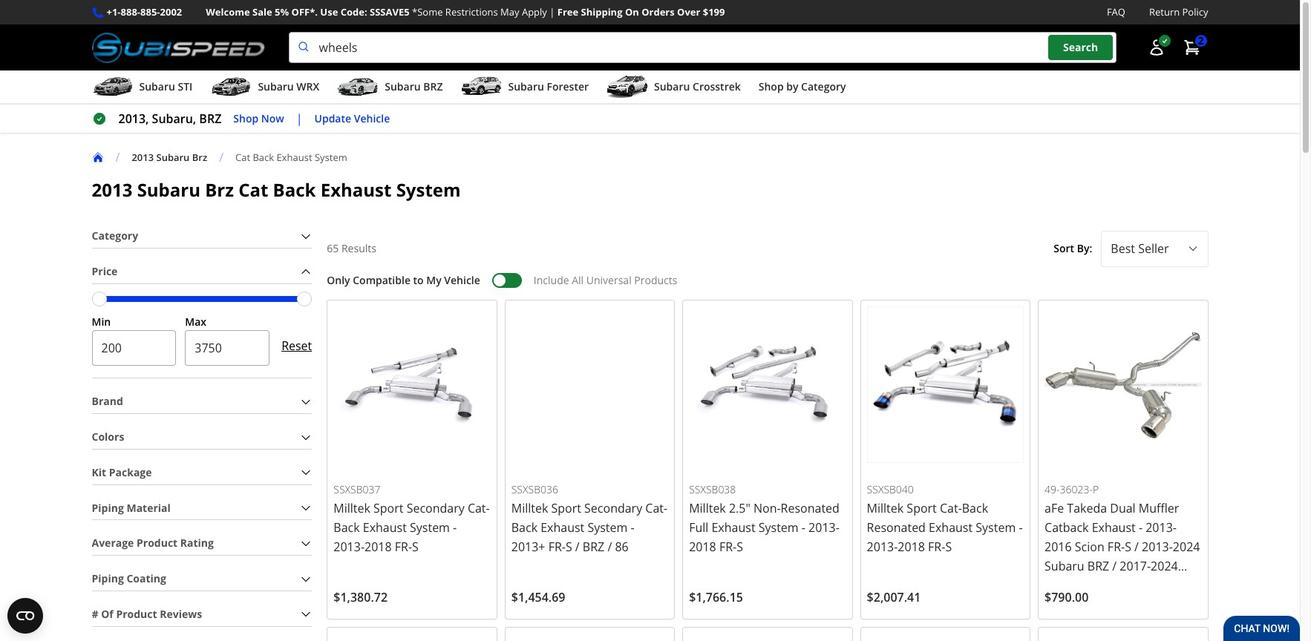 Task type: describe. For each thing, give the bounding box(es) containing it.
49-36023-p
[[1045, 483, 1099, 497]]

coating
[[127, 572, 166, 586]]

0 horizontal spatial |
[[296, 111, 303, 127]]

muffler
[[1139, 501, 1180, 517]]

toyota
[[1045, 578, 1083, 594]]

fr- inside milltek sport secondary cat- back exhaust system - 2013+ fr-s / brz / 86
[[549, 539, 566, 556]]

subaru for subaru crosstrek
[[654, 80, 690, 94]]

sssave5
[[370, 5, 410, 19]]

category button
[[92, 225, 312, 248]]

milltek for milltek 2.5" non-resonated full exhaust system - 2013- 2018 fr-s
[[689, 501, 726, 517]]

full
[[689, 520, 709, 536]]

piping for piping material
[[92, 501, 124, 515]]

a subaru sti thumbnail image image
[[92, 76, 133, 98]]

2
[[1198, 34, 1204, 48]]

free
[[558, 5, 579, 19]]

fr- for resonated
[[928, 539, 946, 556]]

2013, subaru, brz
[[118, 111, 222, 127]]

+1-888-885-2002
[[107, 5, 182, 19]]

average product rating button
[[92, 533, 312, 556]]

resonated inside milltek sport cat-back resonated exhaust system - 2013-2018 fr-s
[[867, 520, 926, 536]]

crosstrek
[[693, 80, 741, 94]]

results
[[342, 241, 377, 255]]

reviews
[[160, 607, 202, 622]]

p
[[1093, 483, 1099, 497]]

catback
[[1045, 520, 1089, 536]]

sport for milltek sport cat-back resonated exhaust system - 2013-2018 fr-s
[[907, 501, 937, 517]]

secondary for /
[[585, 501, 643, 517]]

return policy link
[[1150, 4, 1209, 20]]

code:
[[341, 5, 367, 19]]

open widget image
[[7, 599, 43, 634]]

include
[[534, 273, 569, 287]]

universal
[[587, 273, 632, 287]]

piping material button
[[92, 497, 312, 520]]

only compatible to my vehicle
[[327, 273, 480, 287]]

back for milltek sport secondary cat- back exhaust system - 2013+ fr-s / brz / 86
[[512, 520, 538, 536]]

brand
[[92, 395, 123, 409]]

s inside milltek sport secondary cat- back exhaust system - 2013+ fr-s / brz / 86
[[566, 539, 572, 556]]

*some
[[412, 5, 443, 19]]

update vehicle button
[[315, 110, 390, 127]]

brz inside "dropdown button"
[[424, 80, 443, 94]]

category
[[92, 229, 138, 243]]

category
[[801, 80, 846, 94]]

s for back
[[412, 539, 419, 556]]

brz right subaru,
[[199, 111, 222, 127]]

subaru sti button
[[92, 74, 193, 103]]

piping material
[[92, 501, 171, 515]]

shop for shop now
[[233, 111, 259, 125]]

Select... button
[[1102, 231, 1209, 267]]

s for resonated
[[946, 539, 952, 556]]

885-
[[140, 5, 160, 19]]

reset
[[282, 338, 312, 355]]

2013 subaru brz
[[132, 150, 207, 164]]

2018 for back
[[365, 539, 392, 556]]

*some restrictions may apply | free shipping on orders over $199
[[412, 5, 725, 19]]

subaru brz
[[385, 80, 443, 94]]

1 vertical spatial cat
[[239, 178, 268, 202]]

home image
[[92, 152, 104, 163]]

Max text field
[[185, 331, 270, 366]]

86 inside milltek sport secondary cat- back exhaust system - 2013+ fr-s / brz / 86
[[615, 539, 629, 556]]

return
[[1150, 5, 1180, 19]]

brz for 2013 subaru brz cat back exhaust system
[[205, 178, 234, 202]]

2013 subaru brz cat back exhaust system
[[92, 178, 461, 202]]

piping coating button
[[92, 568, 312, 591]]

system for 2013 subaru brz cat back exhaust system
[[396, 178, 461, 202]]

restrictions
[[446, 5, 498, 19]]

cat back exhaust system link
[[235, 150, 359, 164]]

colors button
[[92, 426, 312, 449]]

sort by:
[[1054, 241, 1093, 255]]

2 button
[[1176, 33, 1209, 62]]

sti
[[178, 80, 193, 94]]

- for milltek sport cat-back resonated exhaust system - 2013-2018 fr-s
[[1019, 520, 1023, 536]]

1 vertical spatial 2024
[[1151, 559, 1178, 575]]

dual
[[1111, 501, 1136, 517]]

2016
[[1045, 539, 1072, 556]]

milltek sport cat-back resonated exhaust system - 2013-2018 fr-s
[[867, 501, 1023, 556]]

exhaust for afe takeda dual muffler catback exhaust - 2013- 2016 scion fr-s / 2013-2024 subaru brz / 2017-2024 toyota 86
[[1092, 520, 1136, 536]]

brz for 2013 subaru brz
[[192, 150, 207, 164]]

milltek for milltek sport cat-back resonated exhaust system - 2013-2018 fr-s
[[867, 501, 904, 517]]

system for milltek 2.5" non-resonated full exhaust system - 2013- 2018 fr-s
[[759, 520, 799, 536]]

min
[[92, 315, 111, 329]]

wrx
[[297, 80, 320, 94]]

subaru for subaru forester
[[508, 80, 544, 94]]

a subaru wrx thumbnail image image
[[210, 76, 252, 98]]

2002
[[160, 5, 182, 19]]

milltek sport secondary cat- back exhaust system - 2013+ fr-s / brz / 86
[[512, 501, 668, 556]]

material
[[127, 501, 171, 515]]

fr- for back
[[395, 539, 412, 556]]

include all universal products
[[534, 273, 678, 287]]

orders
[[642, 5, 675, 19]]

milltek sport secondary cat-back exhaust system - 2013-2018 fr-s image
[[334, 306, 491, 463]]

exhaust for 2013 subaru brz cat back exhaust system
[[321, 178, 392, 202]]

milltek for milltek sport secondary cat- back exhaust system - 2013+ fr-s / brz / 86
[[512, 501, 548, 517]]

2013 subaru brz link down 2013, subaru, brz in the top of the page
[[132, 150, 207, 164]]

exhaust for milltek sport cat-back resonated exhaust system - 2013-2018 fr-s
[[929, 520, 973, 536]]

$199
[[703, 5, 725, 19]]

ssxsb040
[[867, 483, 914, 497]]

on
[[625, 5, 639, 19]]

a subaru forester thumbnail image image
[[461, 76, 502, 98]]

product inside dropdown button
[[116, 607, 157, 622]]

cat- inside milltek sport cat-back resonated exhaust system - 2013-2018 fr-s
[[940, 501, 962, 517]]

back for 2013 subaru brz cat back exhaust system
[[273, 178, 316, 202]]

subaru inside afe takeda dual muffler catback exhaust - 2013- 2016 scion fr-s / 2013-2024 subaru brz / 2017-2024 toyota 86
[[1045, 559, 1085, 575]]

welcome
[[206, 5, 250, 19]]

0 vertical spatial |
[[550, 5, 555, 19]]

- for milltek sport secondary cat- back exhaust system - 2013+ fr-s / brz / 86
[[631, 520, 635, 536]]

shop now link
[[233, 110, 284, 127]]

2013+
[[512, 539, 546, 556]]

$1,766.15
[[689, 590, 743, 606]]

subaru for subaru wrx
[[258, 80, 294, 94]]

kit
[[92, 466, 106, 480]]

36023-
[[1060, 483, 1093, 497]]

+1-888-885-2002 link
[[107, 4, 182, 20]]

price button
[[92, 261, 312, 283]]

subaru for 2013 subaru brz
[[156, 150, 190, 164]]

65
[[327, 241, 339, 255]]

1 horizontal spatial vehicle
[[444, 273, 480, 287]]

sale
[[253, 5, 272, 19]]

ssxsb037
[[334, 483, 381, 497]]



Task type: vqa. For each thing, say whether or not it's contained in the screenshot.


Task type: locate. For each thing, give the bounding box(es) containing it.
sport down ssxsb036
[[551, 501, 581, 517]]

0 horizontal spatial 2018
[[365, 539, 392, 556]]

a subaru brz thumbnail image image
[[337, 76, 379, 98]]

system
[[315, 150, 347, 164], [396, 178, 461, 202], [410, 520, 450, 536], [588, 520, 628, 536], [759, 520, 799, 536], [976, 520, 1016, 536]]

piping up of
[[92, 572, 124, 586]]

resonated right 2.5"
[[781, 501, 840, 517]]

all
[[572, 273, 584, 287]]

cat- for milltek sport secondary cat- back exhaust system - 2013-2018 fr-s
[[468, 501, 490, 517]]

exhaust for milltek sport secondary cat- back exhaust system - 2013+ fr-s / brz / 86
[[541, 520, 585, 536]]

1 horizontal spatial secondary
[[585, 501, 643, 517]]

milltek inside milltek sport secondary cat- back exhaust system - 2013-2018 fr-s
[[334, 501, 371, 517]]

2013 down 2013,
[[132, 150, 154, 164]]

1 vertical spatial resonated
[[867, 520, 926, 536]]

cat- for milltek sport secondary cat- back exhaust system - 2013+ fr-s / brz / 86
[[646, 501, 668, 517]]

2018 inside milltek sport cat-back resonated exhaust system - 2013-2018 fr-s
[[898, 539, 925, 556]]

65 results
[[327, 241, 377, 255]]

fr- inside milltek sport secondary cat- back exhaust system - 2013-2018 fr-s
[[395, 539, 412, 556]]

secondary
[[407, 501, 465, 517], [585, 501, 643, 517]]

brz right 2013+
[[583, 539, 605, 556]]

resonated inside milltek 2.5" non-resonated full exhaust system - 2013- 2018 fr-s
[[781, 501, 840, 517]]

fr-
[[395, 539, 412, 556], [549, 539, 566, 556], [720, 539, 737, 556], [928, 539, 946, 556], [1108, 539, 1125, 556]]

1 secondary from the left
[[407, 501, 465, 517]]

shop for shop by category
[[759, 80, 784, 94]]

exhaust inside milltek sport cat-back resonated exhaust system - 2013-2018 fr-s
[[929, 520, 973, 536]]

2 piping from the top
[[92, 572, 124, 586]]

0 horizontal spatial shop
[[233, 111, 259, 125]]

2018 inside milltek 2.5" non-resonated full exhaust system - 2013- 2018 fr-s
[[689, 539, 717, 556]]

milltek 2.5" non-resonated full exhaust system - 2013-2018 fr-s image
[[689, 306, 846, 463]]

0 vertical spatial shop
[[759, 80, 784, 94]]

afe
[[1045, 501, 1064, 517]]

non-
[[754, 501, 781, 517]]

system inside milltek 2.5" non-resonated full exhaust system - 2013- 2018 fr-s
[[759, 520, 799, 536]]

update
[[315, 111, 351, 125]]

by:
[[1078, 241, 1093, 255]]

2013 down home icon
[[92, 178, 132, 202]]

| left free
[[550, 5, 555, 19]]

shop left the by
[[759, 80, 784, 94]]

exhaust inside afe takeda dual muffler catback exhaust - 2013- 2016 scion fr-s / 2013-2024 subaru brz / 2017-2024 toyota 86
[[1092, 520, 1136, 536]]

brand button
[[92, 391, 312, 414]]

system for milltek sport secondary cat- back exhaust system - 2013-2018 fr-s
[[410, 520, 450, 536]]

back inside milltek sport secondary cat- back exhaust system - 2013+ fr-s / brz / 86
[[512, 520, 538, 536]]

2 s from the left
[[566, 539, 572, 556]]

milltek 2.5" non-resonated full exhaust system - 2013- 2018 fr-s
[[689, 501, 840, 556]]

5%
[[275, 5, 289, 19]]

subaru for subaru sti
[[139, 80, 175, 94]]

brz down scion
[[1088, 559, 1110, 575]]

5 fr- from the left
[[1108, 539, 1125, 556]]

0 vertical spatial subaru
[[156, 150, 190, 164]]

- for milltek 2.5" non-resonated full exhaust system - 2013- 2018 fr-s
[[802, 520, 806, 536]]

cat down cat back exhaust system in the top left of the page
[[239, 178, 268, 202]]

vehicle inside button
[[354, 111, 390, 125]]

milltek inside milltek sport secondary cat- back exhaust system - 2013+ fr-s / brz / 86
[[512, 501, 548, 517]]

subaru sti
[[139, 80, 193, 94]]

4 s from the left
[[946, 539, 952, 556]]

brz down subaru,
[[192, 150, 207, 164]]

sport down ssxsb040
[[907, 501, 937, 517]]

back for milltek sport secondary cat- back exhaust system - 2013-2018 fr-s
[[334, 520, 360, 536]]

minimum slider
[[92, 292, 107, 306]]

brz
[[424, 80, 443, 94], [199, 111, 222, 127], [583, 539, 605, 556], [1088, 559, 1110, 575]]

product inside dropdown button
[[137, 537, 178, 551]]

subaru left forester on the left top
[[508, 80, 544, 94]]

milltek inside milltek 2.5" non-resonated full exhaust system - 2013- 2018 fr-s
[[689, 501, 726, 517]]

5 - from the left
[[1139, 520, 1143, 536]]

2018 up $2,007.41
[[898, 539, 925, 556]]

exhaust for milltek sport secondary cat- back exhaust system - 2013-2018 fr-s
[[363, 520, 407, 536]]

# of product reviews button
[[92, 604, 312, 627]]

2 fr- from the left
[[549, 539, 566, 556]]

0 horizontal spatial vehicle
[[354, 111, 390, 125]]

1 vertical spatial product
[[116, 607, 157, 622]]

milltek
[[334, 501, 371, 517], [512, 501, 548, 517], [689, 501, 726, 517], [867, 501, 904, 517]]

1 vertical spatial 2013
[[92, 178, 132, 202]]

product down material
[[137, 537, 178, 551]]

brz inside afe takeda dual muffler catback exhaust - 2013- 2016 scion fr-s / 2013-2024 subaru brz / 2017-2024 toyota 86
[[1088, 559, 1110, 575]]

shop by category button
[[759, 74, 846, 103]]

milltek sport secondary cat- back exhaust system - 2013-2018 fr-s
[[334, 501, 490, 556]]

subaru for 2013 subaru brz cat back exhaust system
[[137, 178, 201, 202]]

resonated
[[781, 501, 840, 517], [867, 520, 926, 536]]

average
[[92, 537, 134, 551]]

cat- inside milltek sport secondary cat- back exhaust system - 2013-2018 fr-s
[[468, 501, 490, 517]]

-
[[453, 520, 457, 536], [631, 520, 635, 536], [802, 520, 806, 536], [1019, 520, 1023, 536], [1139, 520, 1143, 536]]

subaru forester button
[[461, 74, 589, 103]]

milltek down ssxsb040
[[867, 501, 904, 517]]

brz inside milltek sport secondary cat- back exhaust system - 2013+ fr-s / brz / 86
[[583, 539, 605, 556]]

subaru down subaru,
[[156, 150, 190, 164]]

1 horizontal spatial shop
[[759, 80, 784, 94]]

1 milltek from the left
[[334, 501, 371, 517]]

0 vertical spatial 2013
[[132, 150, 154, 164]]

shop inside the shop by category dropdown button
[[759, 80, 784, 94]]

exhaust inside milltek 2.5" non-resonated full exhaust system - 2013- 2018 fr-s
[[712, 520, 756, 536]]

apply
[[522, 5, 547, 19]]

0 vertical spatial vehicle
[[354, 111, 390, 125]]

$1,380.72
[[334, 590, 388, 606]]

2 horizontal spatial cat-
[[940, 501, 962, 517]]

1 - from the left
[[453, 520, 457, 536]]

|
[[550, 5, 555, 19], [296, 111, 303, 127]]

s inside milltek sport cat-back resonated exhaust system - 2013-2018 fr-s
[[946, 539, 952, 556]]

subaru wrx button
[[210, 74, 320, 103]]

2013 subaru brz link down subaru,
[[132, 150, 219, 164]]

86 inside afe takeda dual muffler catback exhaust - 2013- 2016 scion fr-s / 2013-2024 subaru brz / 2017-2024 toyota 86
[[1086, 578, 1099, 594]]

exhaust inside milltek sport secondary cat- back exhaust system - 2013+ fr-s / brz / 86
[[541, 520, 585, 536]]

rating
[[180, 537, 214, 551]]

system inside milltek sport secondary cat- back exhaust system - 2013-2018 fr-s
[[410, 520, 450, 536]]

2013 for 2013 subaru brz cat back exhaust system
[[92, 178, 132, 202]]

afe takeda dual muffler catback exhaust - 2013- 2016 scion fr-s / 2013-2024 subaru brz / 2017-2024 toyota 86
[[1045, 501, 1201, 594]]

2013 for 2013 subaru brz
[[132, 150, 154, 164]]

subaru crosstrek button
[[607, 74, 741, 103]]

milltek down ssxsb037 at the left of page
[[334, 501, 371, 517]]

sport for milltek sport secondary cat- back exhaust system - 2013-2018 fr-s
[[374, 501, 404, 517]]

search button
[[1049, 35, 1114, 60]]

2013- inside milltek 2.5" non-resonated full exhaust system - 2013- 2018 fr-s
[[809, 520, 840, 536]]

sport inside milltek sport secondary cat- back exhaust system - 2013-2018 fr-s
[[374, 501, 404, 517]]

average product rating
[[92, 537, 214, 551]]

subaru up toyota
[[1045, 559, 1085, 575]]

2017-
[[1120, 559, 1151, 575]]

use
[[320, 5, 338, 19]]

subaru left crosstrek
[[654, 80, 690, 94]]

1 horizontal spatial resonated
[[867, 520, 926, 536]]

2 cat- from the left
[[646, 501, 668, 517]]

2018 for resonated
[[898, 539, 925, 556]]

ssxsb036
[[512, 483, 558, 497]]

subaru for subaru brz
[[385, 80, 421, 94]]

0 vertical spatial 86
[[615, 539, 629, 556]]

colors
[[92, 430, 124, 444]]

0 horizontal spatial sport
[[374, 501, 404, 517]]

1 2018 from the left
[[365, 539, 392, 556]]

+1-
[[107, 5, 121, 19]]

1 piping from the top
[[92, 501, 124, 515]]

1 vertical spatial 86
[[1086, 578, 1099, 594]]

forester
[[547, 80, 589, 94]]

s for catback
[[1125, 539, 1132, 556]]

product
[[137, 537, 178, 551], [116, 607, 157, 622]]

1 horizontal spatial cat-
[[646, 501, 668, 517]]

back
[[253, 150, 274, 164], [273, 178, 316, 202], [962, 501, 989, 517], [334, 520, 360, 536], [512, 520, 538, 536]]

a subaru crosstrek thumbnail image image
[[607, 76, 648, 98]]

2018 for full
[[689, 539, 717, 556]]

fr- inside afe takeda dual muffler catback exhaust - 2013- 2016 scion fr-s / 2013-2024 subaru brz / 2017-2024 toyota 86
[[1108, 539, 1125, 556]]

kit package
[[92, 466, 152, 480]]

fr- inside milltek sport cat-back resonated exhaust system - 2013-2018 fr-s
[[928, 539, 946, 556]]

s inside milltek 2.5" non-resonated full exhaust system - 2013- 2018 fr-s
[[737, 539, 743, 556]]

product right of
[[116, 607, 157, 622]]

secondary inside milltek sport secondary cat- back exhaust system - 2013+ fr-s / brz / 86
[[585, 501, 643, 517]]

0 vertical spatial brz
[[192, 150, 207, 164]]

over
[[677, 5, 701, 19]]

2013- inside milltek sport secondary cat- back exhaust system - 2013-2018 fr-s
[[334, 539, 365, 556]]

search input field
[[289, 32, 1117, 63]]

piping up average
[[92, 501, 124, 515]]

milltek sport cat-back resonated exhaust system - 2013-2018 fr-s image
[[867, 306, 1024, 463]]

faq link
[[1107, 4, 1126, 20]]

1 sport from the left
[[374, 501, 404, 517]]

subaru down 2013 subaru brz
[[137, 178, 201, 202]]

2013- for milltek 2.5" non-resonated full exhaust system - 2013- 2018 fr-s
[[809, 520, 840, 536]]

| right now
[[296, 111, 303, 127]]

fr- for catback
[[1108, 539, 1125, 556]]

1 horizontal spatial sport
[[551, 501, 581, 517]]

resonated down ssxsb040
[[867, 520, 926, 536]]

1 horizontal spatial 2018
[[689, 539, 717, 556]]

2 horizontal spatial 2018
[[898, 539, 925, 556]]

system for milltek sport cat-back resonated exhaust system - 2013-2018 fr-s
[[976, 520, 1016, 536]]

by
[[787, 80, 799, 94]]

shop left now
[[233, 111, 259, 125]]

3 milltek from the left
[[689, 501, 726, 517]]

2018 down full on the right bottom
[[689, 539, 717, 556]]

2 secondary from the left
[[585, 501, 643, 517]]

1 vertical spatial subaru
[[137, 178, 201, 202]]

sport for milltek sport secondary cat- back exhaust system - 2013+ fr-s / brz / 86
[[551, 501, 581, 517]]

3 fr- from the left
[[720, 539, 737, 556]]

sport inside milltek sport cat-back resonated exhaust system - 2013-2018 fr-s
[[907, 501, 937, 517]]

brz left a subaru forester thumbnail image
[[424, 80, 443, 94]]

1 vertical spatial brz
[[205, 178, 234, 202]]

4 milltek from the left
[[867, 501, 904, 517]]

brz up the category dropdown button
[[205, 178, 234, 202]]

0 horizontal spatial secondary
[[407, 501, 465, 517]]

exhaust inside milltek sport secondary cat- back exhaust system - 2013-2018 fr-s
[[363, 520, 407, 536]]

sport down ssxsb037 at the left of page
[[374, 501, 404, 517]]

secondary for s
[[407, 501, 465, 517]]

reset button
[[282, 329, 312, 364]]

milltek inside milltek sport cat-back resonated exhaust system - 2013-2018 fr-s
[[867, 501, 904, 517]]

1 vertical spatial shop
[[233, 111, 259, 125]]

kit package button
[[92, 462, 312, 485]]

subaru inside "dropdown button"
[[385, 80, 421, 94]]

ssxsb038
[[689, 483, 736, 497]]

3 s from the left
[[737, 539, 743, 556]]

4 - from the left
[[1019, 520, 1023, 536]]

products
[[635, 273, 678, 287]]

2013- for milltek sport secondary cat- back exhaust system - 2013-2018 fr-s
[[334, 539, 365, 556]]

0 vertical spatial product
[[137, 537, 178, 551]]

s inside afe takeda dual muffler catback exhaust - 2013- 2016 scion fr-s / 2013-2024 subaru brz / 2017-2024 toyota 86
[[1125, 539, 1132, 556]]

exhaust for milltek 2.5" non-resonated full exhaust system - 2013- 2018 fr-s
[[712, 520, 756, 536]]

3 - from the left
[[802, 520, 806, 536]]

1 vertical spatial vehicle
[[444, 273, 480, 287]]

vehicle
[[354, 111, 390, 125], [444, 273, 480, 287]]

max
[[185, 315, 207, 329]]

faq
[[1107, 5, 1126, 19]]

49-
[[1045, 483, 1060, 497]]

cat-
[[468, 501, 490, 517], [646, 501, 668, 517], [940, 501, 962, 517]]

return policy
[[1150, 5, 1209, 19]]

scion
[[1075, 539, 1105, 556]]

2 - from the left
[[631, 520, 635, 536]]

button image
[[1148, 39, 1166, 57]]

0 horizontal spatial cat-
[[468, 501, 490, 517]]

0 horizontal spatial resonated
[[781, 501, 840, 517]]

1 vertical spatial |
[[296, 111, 303, 127]]

0 horizontal spatial 86
[[615, 539, 629, 556]]

2 horizontal spatial sport
[[907, 501, 937, 517]]

2 milltek from the left
[[512, 501, 548, 517]]

subaru
[[156, 150, 190, 164], [137, 178, 201, 202]]

2 sport from the left
[[551, 501, 581, 517]]

piping for piping coating
[[92, 572, 124, 586]]

2013- for milltek sport cat-back resonated exhaust system - 2013-2018 fr-s
[[867, 539, 898, 556]]

cat down 'shop now' link
[[235, 150, 250, 164]]

1 fr- from the left
[[395, 539, 412, 556]]

1 cat- from the left
[[468, 501, 490, 517]]

back inside milltek sport cat-back resonated exhaust system - 2013-2018 fr-s
[[962, 501, 989, 517]]

s inside milltek sport secondary cat- back exhaust system - 2013-2018 fr-s
[[412, 539, 419, 556]]

subispeed logo image
[[92, 32, 265, 63]]

5 s from the left
[[1125, 539, 1132, 556]]

- inside milltek sport secondary cat- back exhaust system - 2013+ fr-s / brz / 86
[[631, 520, 635, 536]]

secondary inside milltek sport secondary cat- back exhaust system - 2013-2018 fr-s
[[407, 501, 465, 517]]

1 horizontal spatial |
[[550, 5, 555, 19]]

subaru forester
[[508, 80, 589, 94]]

system inside milltek sport cat-back resonated exhaust system - 2013-2018 fr-s
[[976, 520, 1016, 536]]

- inside afe takeda dual muffler catback exhaust - 2013- 2016 scion fr-s / 2013-2024 subaru brz / 2017-2024 toyota 86
[[1139, 520, 1143, 536]]

off*.
[[292, 5, 318, 19]]

- inside milltek sport cat-back resonated exhaust system - 2013-2018 fr-s
[[1019, 520, 1023, 536]]

compatible
[[353, 273, 411, 287]]

- inside milltek sport secondary cat- back exhaust system - 2013-2018 fr-s
[[453, 520, 457, 536]]

0 vertical spatial resonated
[[781, 501, 840, 517]]

shop now
[[233, 111, 284, 125]]

cat- inside milltek sport secondary cat- back exhaust system - 2013+ fr-s / brz / 86
[[646, 501, 668, 517]]

2013- inside milltek sport cat-back resonated exhaust system - 2013-2018 fr-s
[[867, 539, 898, 556]]

3 sport from the left
[[907, 501, 937, 517]]

4 fr- from the left
[[928, 539, 946, 556]]

system for milltek sport secondary cat- back exhaust system - 2013+ fr-s / brz / 86
[[588, 520, 628, 536]]

s
[[412, 539, 419, 556], [566, 539, 572, 556], [737, 539, 743, 556], [946, 539, 952, 556], [1125, 539, 1132, 556]]

0 vertical spatial 2024
[[1173, 539, 1201, 556]]

vehicle right my
[[444, 273, 480, 287]]

$1,454.69
[[512, 590, 566, 606]]

system inside milltek sport secondary cat- back exhaust system - 2013+ fr-s / brz / 86
[[588, 520, 628, 536]]

2018
[[365, 539, 392, 556], [689, 539, 717, 556], [898, 539, 925, 556]]

milltek down ssxsb036
[[512, 501, 548, 517]]

fr- inside milltek 2.5" non-resonated full exhaust system - 2013- 2018 fr-s
[[720, 539, 737, 556]]

subaru
[[139, 80, 175, 94], [258, 80, 294, 94], [385, 80, 421, 94], [508, 80, 544, 94], [654, 80, 690, 94], [1045, 559, 1085, 575]]

1 vertical spatial piping
[[92, 572, 124, 586]]

back inside milltek sport secondary cat- back exhaust system - 2013-2018 fr-s
[[334, 520, 360, 536]]

3 cat- from the left
[[940, 501, 962, 517]]

2024
[[1173, 539, 1201, 556], [1151, 559, 1178, 575]]

Min text field
[[92, 331, 176, 366]]

/
[[115, 149, 120, 166], [219, 149, 224, 166], [575, 539, 580, 556], [608, 539, 612, 556], [1135, 539, 1139, 556], [1113, 559, 1117, 575]]

welcome sale 5% off*. use code: sssave5
[[206, 5, 410, 19]]

- inside milltek 2.5" non-resonated full exhaust system - 2013- 2018 fr-s
[[802, 520, 806, 536]]

0 vertical spatial cat
[[235, 150, 250, 164]]

fr- for full
[[720, 539, 737, 556]]

maximum slider
[[297, 292, 312, 306]]

sport inside milltek sport secondary cat- back exhaust system - 2013+ fr-s / brz / 86
[[551, 501, 581, 517]]

2013,
[[118, 111, 149, 127]]

package
[[109, 466, 152, 480]]

milltek for milltek sport secondary cat- back exhaust system - 2013-2018 fr-s
[[334, 501, 371, 517]]

subaru inside dropdown button
[[258, 80, 294, 94]]

shipping
[[581, 5, 623, 19]]

shop inside 'shop now' link
[[233, 111, 259, 125]]

0 vertical spatial piping
[[92, 501, 124, 515]]

- for milltek sport secondary cat- back exhaust system - 2013-2018 fr-s
[[453, 520, 457, 536]]

search
[[1064, 40, 1099, 54]]

subaru up now
[[258, 80, 294, 94]]

1 s from the left
[[412, 539, 419, 556]]

3 2018 from the left
[[898, 539, 925, 556]]

milltek down ssxsb038 on the right bottom of page
[[689, 501, 726, 517]]

subaru left sti
[[139, 80, 175, 94]]

s for full
[[737, 539, 743, 556]]

piping coating
[[92, 572, 166, 586]]

2018 up $1,380.72
[[365, 539, 392, 556]]

afe takeda dual muffler catback exhaust - 2013-2016 scion fr-s / 2013-2024 subaru brz / 2017-2024 toyota 86 image
[[1045, 306, 1202, 463]]

vehicle down a subaru brz thumbnail image on the left top of the page
[[354, 111, 390, 125]]

1 horizontal spatial 86
[[1086, 578, 1099, 594]]

2018 inside milltek sport secondary cat- back exhaust system - 2013-2018 fr-s
[[365, 539, 392, 556]]

#
[[92, 607, 98, 622]]

subaru right a subaru brz thumbnail image on the left top of the page
[[385, 80, 421, 94]]

2013 subaru brz link
[[132, 150, 219, 164], [132, 150, 207, 164]]

select... image
[[1187, 243, 1199, 255]]

2013
[[132, 150, 154, 164], [92, 178, 132, 202]]

now
[[261, 111, 284, 125]]

2 2018 from the left
[[689, 539, 717, 556]]



